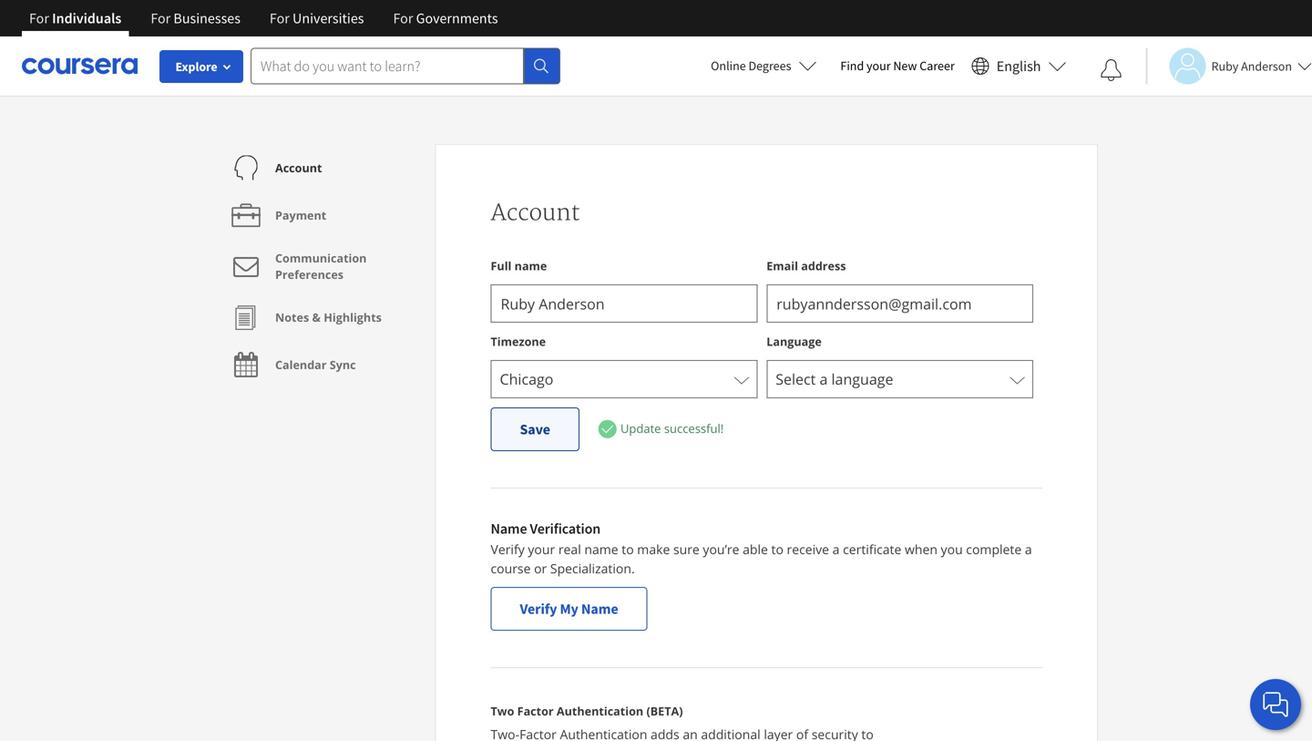 Task type: locate. For each thing, give the bounding box(es) containing it.
verify up course
[[491, 541, 525, 558]]

1 horizontal spatial account
[[491, 200, 580, 227]]

update
[[621, 420, 661, 437]]

to left make
[[622, 541, 634, 558]]

coursera image
[[22, 51, 138, 80]]

english
[[997, 57, 1042, 75]]

None search field
[[251, 48, 561, 84]]

your
[[867, 57, 891, 74], [528, 541, 555, 558]]

for for universities
[[270, 9, 290, 27]]

for up what do you want to learn? text field
[[393, 9, 413, 27]]

2 to from the left
[[772, 541, 784, 558]]

explore
[[175, 58, 217, 75]]

payment
[[275, 207, 327, 223]]

course
[[491, 560, 531, 577]]

name inside name verification verify your real name to make sure you're able to receive a certificate when you complete a course or specialization.
[[585, 541, 619, 558]]

for
[[29, 9, 49, 27], [151, 9, 171, 27], [270, 9, 290, 27], [393, 9, 413, 27]]

online
[[711, 57, 746, 74]]

highlights
[[324, 310, 382, 325]]

2 for from the left
[[151, 9, 171, 27]]

two
[[491, 703, 515, 719]]

full name
[[491, 258, 547, 273]]

name
[[515, 258, 547, 273], [585, 541, 619, 558]]

for left individuals
[[29, 9, 49, 27]]

you
[[941, 541, 963, 558]]

a right complete
[[1025, 541, 1033, 558]]

verify
[[491, 541, 525, 558], [520, 600, 557, 618]]

1 vertical spatial name
[[585, 541, 619, 558]]

What do you want to learn? text field
[[251, 48, 524, 84]]

4 for from the left
[[393, 9, 413, 27]]

1 vertical spatial your
[[528, 541, 555, 558]]

make
[[638, 541, 670, 558]]

1 for from the left
[[29, 9, 49, 27]]

timezone
[[491, 334, 546, 349]]

calendar sync
[[275, 357, 356, 372]]

1 horizontal spatial name
[[582, 600, 619, 618]]

receive
[[787, 541, 830, 558]]

1 vertical spatial name
[[582, 600, 619, 618]]

for for individuals
[[29, 9, 49, 27]]

Email address text field
[[767, 284, 1034, 323]]

a
[[833, 541, 840, 558], [1025, 541, 1033, 558]]

0 vertical spatial verify
[[491, 541, 525, 558]]

name
[[491, 520, 527, 538], [582, 600, 619, 618]]

0 horizontal spatial your
[[528, 541, 555, 558]]

1 a from the left
[[833, 541, 840, 558]]

find your new career link
[[832, 55, 964, 77]]

3 for from the left
[[270, 9, 290, 27]]

individuals
[[52, 9, 122, 27]]

&
[[312, 310, 321, 325]]

name up specialization.
[[585, 541, 619, 558]]

communication preferences link
[[228, 239, 422, 294]]

a right receive
[[833, 541, 840, 558]]

your inside name verification verify your real name to make sure you're able to receive a certificate when you complete a course or specialization.
[[528, 541, 555, 558]]

certificate
[[843, 541, 902, 558]]

to
[[622, 541, 634, 558], [772, 541, 784, 558]]

address
[[802, 258, 846, 273]]

calendar sync link
[[228, 341, 356, 388]]

1 vertical spatial verify
[[520, 600, 557, 618]]

account
[[275, 160, 322, 175], [491, 200, 580, 227]]

1 horizontal spatial to
[[772, 541, 784, 558]]

2 a from the left
[[1025, 541, 1033, 558]]

universities
[[293, 9, 364, 27]]

explore button
[[160, 50, 243, 83]]

0 vertical spatial your
[[867, 57, 891, 74]]

show notifications image
[[1101, 59, 1123, 81]]

businesses
[[174, 9, 241, 27]]

account up payment
[[275, 160, 322, 175]]

ruby
[[1212, 58, 1239, 74]]

for left businesses
[[151, 9, 171, 27]]

communication preferences
[[275, 250, 367, 282]]

name up course
[[491, 520, 527, 538]]

notes & highlights
[[275, 310, 382, 325]]

name right my
[[582, 600, 619, 618]]

for left universities
[[270, 9, 290, 27]]

chat with us image
[[1262, 690, 1291, 719]]

find your new career
[[841, 57, 955, 74]]

online degrees
[[711, 57, 792, 74]]

your right the find
[[867, 57, 891, 74]]

name inside "link"
[[582, 600, 619, 618]]

0 horizontal spatial name
[[515, 258, 547, 273]]

name inside name verification verify your real name to make sure you're able to receive a certificate when you complete a course or specialization.
[[491, 520, 527, 538]]

preferences
[[275, 267, 344, 282]]

account element
[[214, 144, 435, 388]]

0 vertical spatial name
[[491, 520, 527, 538]]

notes & highlights link
[[228, 294, 382, 341]]

for businesses
[[151, 9, 241, 27]]

account up full name
[[491, 200, 580, 227]]

0 horizontal spatial name
[[491, 520, 527, 538]]

verify inside "link"
[[520, 600, 557, 618]]

0 horizontal spatial to
[[622, 541, 634, 558]]

two factor authentication (beta)
[[491, 703, 683, 719]]

ruby anderson button
[[1146, 48, 1313, 84]]

anderson
[[1242, 58, 1293, 74]]

for individuals
[[29, 9, 122, 27]]

1 horizontal spatial a
[[1025, 541, 1033, 558]]

0 vertical spatial name
[[515, 258, 547, 273]]

1 horizontal spatial name
[[585, 541, 619, 558]]

sure
[[674, 541, 700, 558]]

1 horizontal spatial your
[[867, 57, 891, 74]]

to right able
[[772, 541, 784, 558]]

your up or
[[528, 541, 555, 558]]

0 horizontal spatial account
[[275, 160, 322, 175]]

name verification verify your real name to make sure you're able to receive a certificate when you complete a course or specialization.
[[491, 520, 1033, 577]]

0 horizontal spatial a
[[833, 541, 840, 558]]

verify left my
[[520, 600, 557, 618]]

name right full
[[515, 258, 547, 273]]



Task type: describe. For each thing, give the bounding box(es) containing it.
calendar
[[275, 357, 327, 372]]

when
[[905, 541, 938, 558]]

real
[[559, 541, 581, 558]]

language
[[767, 334, 822, 349]]

or
[[534, 560, 547, 577]]

save
[[520, 420, 551, 439]]

verify my name
[[520, 600, 619, 618]]

verification
[[530, 520, 601, 538]]

authentication
[[557, 703, 644, 719]]

able
[[743, 541, 768, 558]]

account link
[[228, 144, 322, 191]]

1 vertical spatial account
[[491, 200, 580, 227]]

for for governments
[[393, 9, 413, 27]]

email
[[767, 258, 799, 273]]

new
[[894, 57, 918, 74]]

1 to from the left
[[622, 541, 634, 558]]

degrees
[[749, 57, 792, 74]]

save button
[[491, 408, 580, 451]]

verify my name link
[[491, 587, 648, 631]]

governments
[[416, 9, 498, 27]]

0 vertical spatial account
[[275, 160, 322, 175]]

sync
[[330, 357, 356, 372]]

find
[[841, 57, 864, 74]]

online degrees button
[[697, 46, 832, 86]]

for governments
[[393, 9, 498, 27]]

(beta)
[[647, 703, 683, 719]]

communication
[[275, 250, 367, 266]]

specialization.
[[551, 560, 635, 577]]

Full name text field
[[491, 284, 758, 323]]

factor
[[518, 703, 554, 719]]

you're
[[703, 541, 740, 558]]

successful!
[[664, 420, 724, 437]]

payment link
[[228, 191, 327, 239]]

english button
[[964, 36, 1074, 96]]

career
[[920, 57, 955, 74]]

notes
[[275, 310, 309, 325]]

update successful!
[[621, 420, 724, 437]]

update successful! alert
[[598, 419, 724, 439]]

my
[[560, 600, 579, 618]]

email address
[[767, 258, 846, 273]]

ruby anderson
[[1212, 58, 1293, 74]]

for universities
[[270, 9, 364, 27]]

banner navigation
[[15, 0, 513, 36]]

verify inside name verification verify your real name to make sure you're able to receive a certificate when you complete a course or specialization.
[[491, 541, 525, 558]]

complete
[[967, 541, 1022, 558]]

full
[[491, 258, 512, 273]]

for for businesses
[[151, 9, 171, 27]]



Task type: vqa. For each thing, say whether or not it's contained in the screenshot.
The Email Address
yes



